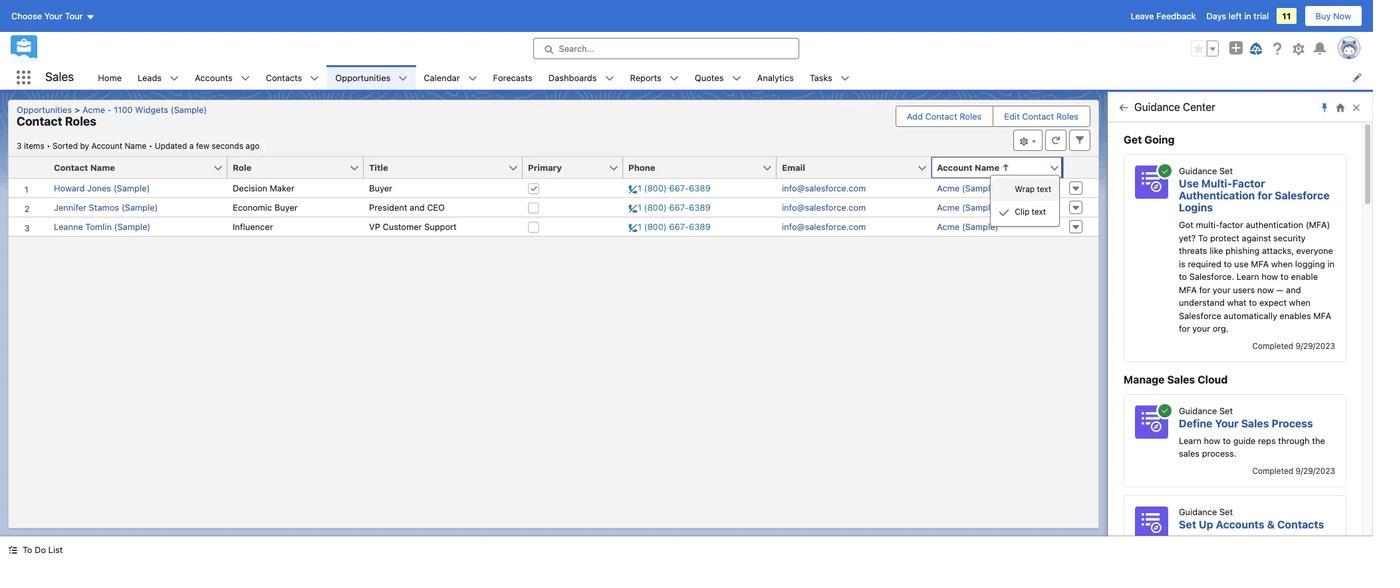 Task type: describe. For each thing, give the bounding box(es) containing it.
guidance for guidance center
[[1135, 101, 1181, 113]]

a
[[189, 141, 194, 151]]

contact name
[[54, 162, 115, 173]]

what
[[1228, 297, 1247, 308]]

acme (sample) link for ceo
[[937, 202, 999, 213]]

leanne tomlin (sample)
[[54, 222, 151, 232]]

completed 9/29/2023 for define your sales process
[[1253, 466, 1336, 476]]

0 horizontal spatial roles
[[65, 114, 96, 128]]

calendar list item
[[416, 65, 485, 90]]

buy now button
[[1305, 5, 1363, 27]]

0 vertical spatial opportunities link
[[328, 65, 399, 90]]

acme (sample) for ceo
[[937, 202, 999, 213]]

contact roles|contact roles|list view element
[[8, 100, 1100, 529]]

1 vertical spatial sales
[[1168, 374, 1196, 386]]

text default image for calendar
[[468, 74, 477, 83]]

by
[[80, 141, 89, 151]]

phone element
[[623, 157, 785, 179]]

guidance for guidance set set up accounts & contacts
[[1180, 507, 1218, 517]]

edit contact roles
[[1005, 111, 1079, 122]]

2 • from the left
[[149, 141, 153, 151]]

completed for authentication
[[1253, 341, 1294, 351]]

process.
[[1203, 448, 1237, 459]]

buy now
[[1316, 11, 1352, 21]]

text default image for accounts
[[241, 74, 250, 83]]

1 acme (sample) link from the top
[[937, 183, 999, 194]]

jones
[[87, 183, 111, 194]]

account inside account name button
[[937, 162, 973, 173]]

1 info@salesforce.com from the top
[[782, 183, 866, 194]]

text default image for contacts
[[310, 74, 320, 83]]

primary
[[528, 162, 562, 173]]

list containing home
[[90, 65, 1374, 90]]

text default image for leads
[[170, 74, 179, 83]]

0 vertical spatial salesforce
[[1276, 190, 1330, 202]]

accounts list item
[[187, 65, 258, 90]]

title button
[[364, 157, 508, 178]]

contact name button
[[49, 157, 213, 178]]

forecasts link
[[485, 65, 541, 90]]

contact roles status
[[17, 141, 155, 151]]

set for your
[[1220, 405, 1234, 416]]

guidance set set up accounts & contacts
[[1180, 507, 1325, 531]]

acme - 1100 widgets (sample)
[[82, 104, 207, 115]]

now
[[1334, 11, 1352, 21]]

to up the automatically
[[1250, 297, 1258, 308]]

leads list item
[[130, 65, 187, 90]]

cloud
[[1198, 374, 1228, 386]]

leave feedback
[[1131, 11, 1197, 21]]

protect
[[1211, 233, 1240, 243]]

text for wrap text
[[1037, 184, 1052, 194]]

acme for president and ceo
[[937, 202, 960, 213]]

dashboards link
[[541, 65, 605, 90]]

contact inside 'button'
[[54, 162, 88, 173]]

howard jones (sample)
[[54, 183, 150, 194]]

do
[[35, 545, 46, 556]]

set up accounts & contacts link
[[1180, 519, 1325, 531]]

email
[[782, 162, 806, 173]]

attacks,
[[1263, 245, 1295, 256]]

to do list button
[[0, 537, 71, 564]]

phone button
[[623, 157, 762, 178]]

authentication
[[1246, 220, 1304, 230]]

guidance for guidance set define your sales process learn how to guide reps through the sales process.
[[1180, 405, 1218, 416]]

—
[[1277, 284, 1284, 295]]

list
[[48, 545, 63, 556]]

leave feedback link
[[1131, 11, 1197, 21]]

add contact roles
[[907, 111, 982, 122]]

howard
[[54, 183, 85, 194]]

text default image for reports
[[670, 74, 679, 83]]

jennifer stamos (sample) link
[[54, 202, 158, 213]]

accounts link
[[187, 65, 241, 90]]

1 vertical spatial buyer
[[275, 202, 298, 213]]

acme for vp customer support
[[937, 222, 960, 232]]

is
[[1180, 258, 1186, 269]]

0 vertical spatial sales
[[45, 70, 74, 84]]

president and ceo
[[369, 202, 445, 213]]

sales inside guidance set define your sales process learn how to guide reps through the sales process.
[[1242, 417, 1270, 429]]

edit
[[1005, 111, 1020, 122]]

text default image for opportunities
[[399, 74, 408, 83]]

text default image for quotes
[[732, 74, 741, 83]]

seconds
[[212, 141, 243, 151]]

3 items • sorted by account name • updated a few seconds ago
[[17, 141, 260, 151]]

role button
[[228, 157, 349, 178]]

acme (sample) link for support
[[937, 222, 999, 232]]

org.
[[1213, 323, 1229, 334]]

1100
[[114, 104, 133, 115]]

2 horizontal spatial mfa
[[1314, 310, 1332, 321]]

info@salesforce.com link for ceo
[[782, 202, 866, 213]]

title element
[[364, 157, 531, 179]]

guidance set define your sales process learn how to guide reps through the sales process.
[[1180, 405, 1326, 459]]

logging
[[1296, 258, 1326, 269]]

guidance set use multi-factor authentication for salesforce logins got multi-factor authentication (mfa) yet? to protect against security threats like phishing attacks, everyone is required to use mfa when logging in to salesforce. learn how to enable mfa for your users now — and understand what to expect when salesforce automatically enables mfa for your org.
[[1180, 166, 1335, 334]]

manage sales cloud
[[1124, 374, 1228, 386]]

name for account name
[[975, 162, 1000, 173]]

analytics
[[757, 72, 794, 83]]

opportunities inside list item
[[336, 72, 391, 83]]

clip text link
[[991, 201, 1060, 223]]

use
[[1180, 178, 1199, 190]]

to left use
[[1224, 258, 1233, 269]]

reports list item
[[622, 65, 687, 90]]

action image
[[1064, 157, 1099, 178]]

1 horizontal spatial name
[[125, 141, 147, 151]]

vp customer support
[[369, 222, 457, 232]]

economic
[[233, 202, 272, 213]]

1 vertical spatial when
[[1290, 297, 1311, 308]]

opportunities inside contact roles|contact roles|list view element
[[17, 104, 72, 115]]

tasks list item
[[802, 65, 858, 90]]

jennifer stamos (sample)
[[54, 202, 158, 213]]

0 vertical spatial when
[[1272, 258, 1294, 269]]

set left up
[[1180, 519, 1197, 531]]

learn inside guidance set use multi-factor authentication for salesforce logins got multi-factor authentication (mfa) yet? to protect against security threats like phishing attacks, everyone is required to use mfa when logging in to salesforce. learn how to enable mfa for your users now — and understand what to expect when salesforce automatically enables mfa for your org.
[[1237, 271, 1260, 282]]

0 vertical spatial mfa
[[1252, 258, 1270, 269]]

text default image inside to do list button
[[8, 546, 17, 555]]

role
[[233, 162, 252, 173]]

tomlin
[[85, 222, 112, 232]]

text default image inside clip text link
[[999, 207, 1010, 218]]

tasks
[[810, 72, 833, 83]]

opportunities list item
[[328, 65, 416, 90]]

accounts inside list item
[[195, 72, 233, 83]]

9/29/2023 for use multi-factor authentication for salesforce logins
[[1296, 341, 1336, 351]]

forecasts
[[493, 72, 533, 83]]

center
[[1184, 101, 1216, 113]]

support
[[424, 222, 457, 232]]

guide
[[1234, 435, 1256, 446]]

logins
[[1180, 202, 1214, 214]]

clip
[[1015, 207, 1030, 217]]

analytics link
[[749, 65, 802, 90]]

home
[[98, 72, 122, 83]]

ago
[[246, 141, 260, 151]]

in inside guidance set use multi-factor authentication for salesforce logins got multi-factor authentication (mfa) yet? to protect against security threats like phishing attacks, everyone is required to use mfa when logging in to salesforce. learn how to enable mfa for your users now — and understand what to expect when salesforce automatically enables mfa for your org.
[[1328, 258, 1335, 269]]

acme for buyer
[[937, 183, 960, 194]]

dashboards
[[549, 72, 597, 83]]

contacts link
[[258, 65, 310, 90]]

up
[[1199, 519, 1214, 531]]

to down is
[[1180, 271, 1188, 282]]

1 • from the left
[[47, 141, 50, 151]]

now
[[1258, 284, 1274, 295]]

set for multi-
[[1220, 166, 1234, 176]]

economic buyer
[[233, 202, 298, 213]]

account name
[[937, 162, 1000, 173]]

name for contact name
[[90, 162, 115, 173]]

guidance for guidance set use multi-factor authentication for salesforce logins got multi-factor authentication (mfa) yet? to protect against security threats like phishing attacks, everyone is required to use mfa when logging in to salesforce. learn how to enable mfa for your users now — and understand what to expect when salesforce automatically enables mfa for your org.
[[1180, 166, 1218, 176]]

buy
[[1316, 11, 1332, 21]]

search... button
[[533, 38, 799, 59]]

completed 9/29/2023 for use multi-factor authentication for salesforce logins
[[1253, 341, 1336, 351]]

sorted
[[53, 141, 78, 151]]

2 vertical spatial for
[[1180, 323, 1191, 334]]

add contact roles button
[[897, 106, 993, 126]]



Task type: vqa. For each thing, say whether or not it's contained in the screenshot.
Contacts's text default icon
yes



Task type: locate. For each thing, give the bounding box(es) containing it.
phone
[[629, 162, 656, 173]]

0 vertical spatial completed
[[1253, 341, 1294, 351]]

accounts inside guidance set set up accounts & contacts
[[1217, 519, 1265, 531]]

0 vertical spatial completed 9/29/2023
[[1253, 341, 1336, 351]]

acme (sample) for support
[[937, 222, 999, 232]]

contact roles
[[17, 114, 96, 128]]

0 horizontal spatial opportunities
[[17, 104, 72, 115]]

text default image
[[170, 74, 179, 83], [241, 74, 250, 83], [310, 74, 320, 83], [399, 74, 408, 83], [468, 74, 477, 83], [670, 74, 679, 83], [732, 74, 741, 83], [841, 74, 850, 83], [999, 207, 1010, 218], [8, 546, 17, 555]]

guidance inside guidance set use multi-factor authentication for salesforce logins got multi-factor authentication (mfa) yet? to protect against security threats like phishing attacks, everyone is required to use mfa when logging in to salesforce. learn how to enable mfa for your users now — and understand what to expect when salesforce automatically enables mfa for your org.
[[1180, 166, 1218, 176]]

home link
[[90, 65, 130, 90]]

3 acme (sample) link from the top
[[937, 222, 999, 232]]

wrap text link
[[991, 178, 1060, 201]]

to inside guidance set use multi-factor authentication for salesforce logins got multi-factor authentication (mfa) yet? to protect against security threats like phishing attacks, everyone is required to use mfa when logging in to salesforce. learn how to enable mfa for your users now — and understand what to expect when salesforce automatically enables mfa for your org.
[[1199, 233, 1208, 243]]

text default image right leads
[[170, 74, 179, 83]]

0 vertical spatial your
[[1213, 284, 1231, 295]]

completed 9/29/2023
[[1253, 341, 1336, 351], [1253, 466, 1336, 476]]

salesforce.
[[1190, 271, 1235, 282]]

1 acme (sample) from the top
[[937, 183, 999, 194]]

text
[[1037, 184, 1052, 194], [1032, 207, 1047, 217]]

1 vertical spatial how
[[1205, 435, 1221, 446]]

name up "wrap text" "link"
[[975, 162, 1000, 173]]

use multi-factor authentication for salesforce logins link
[[1180, 178, 1330, 214]]

for up understand on the right of the page
[[1200, 284, 1211, 295]]

0 horizontal spatial contacts
[[266, 72, 302, 83]]

how
[[1262, 271, 1279, 282], [1205, 435, 1221, 446]]

guidance center
[[1135, 101, 1216, 113]]

opportunities
[[336, 72, 391, 83], [17, 104, 72, 115]]

to up process. in the bottom right of the page
[[1223, 435, 1232, 446]]

your left the org.
[[1193, 323, 1211, 334]]

accounts right leads list item
[[195, 72, 233, 83]]

1 completed from the top
[[1253, 341, 1294, 351]]

1 vertical spatial learn
[[1180, 435, 1202, 446]]

guidance inside guidance set set up accounts & contacts
[[1180, 507, 1218, 517]]

email element
[[777, 157, 940, 179]]

1 horizontal spatial opportunities link
[[328, 65, 399, 90]]

guidance up up
[[1180, 507, 1218, 517]]

false image for support
[[528, 222, 540, 233]]

0 vertical spatial for
[[1258, 190, 1273, 202]]

1 vertical spatial contacts
[[1278, 519, 1325, 531]]

role element
[[228, 157, 372, 179]]

got
[[1180, 220, 1194, 230]]

9/29/2023 down enables
[[1296, 341, 1336, 351]]

factor
[[1220, 220, 1244, 230]]

learn up sales
[[1180, 435, 1202, 446]]

2 horizontal spatial for
[[1258, 190, 1273, 202]]

text default image left contacts link
[[241, 74, 250, 83]]

mfa right use
[[1252, 258, 1270, 269]]

menu containing wrap text
[[991, 178, 1060, 223]]

and right —
[[1287, 284, 1302, 295]]

1 vertical spatial to
[[23, 545, 32, 556]]

automatically
[[1224, 310, 1278, 321]]

0 vertical spatial in
[[1245, 11, 1252, 21]]

0 horizontal spatial name
[[90, 162, 115, 173]]

0 vertical spatial info@salesforce.com
[[782, 183, 866, 194]]

when up enables
[[1290, 297, 1311, 308]]

1 completed 9/29/2023 from the top
[[1253, 341, 1336, 351]]

to inside guidance set define your sales process learn how to guide reps through the sales process.
[[1223, 435, 1232, 446]]

trial
[[1254, 11, 1270, 21]]

acme (sample) link
[[937, 183, 999, 194], [937, 202, 999, 213], [937, 222, 999, 232]]

text default image inside reports list item
[[670, 74, 679, 83]]

contact inside button
[[926, 111, 958, 122]]

name up howard jones (sample)
[[90, 162, 115, 173]]

how up process. in the bottom right of the page
[[1205, 435, 1221, 446]]

2 acme (sample) link from the top
[[937, 202, 999, 213]]

0 horizontal spatial in
[[1245, 11, 1252, 21]]

9/29/2023 for define your sales process
[[1296, 466, 1336, 476]]

(mfa)
[[1306, 220, 1331, 230]]

1 vertical spatial false image
[[528, 222, 540, 233]]

to left do
[[23, 545, 32, 556]]

roles left the edit
[[960, 111, 982, 122]]

0 horizontal spatial your
[[44, 11, 63, 21]]

sales left cloud
[[1168, 374, 1196, 386]]

threats
[[1180, 245, 1208, 256]]

edit contact roles button
[[994, 106, 1090, 126]]

to inside button
[[23, 545, 32, 556]]

0 horizontal spatial learn
[[1180, 435, 1202, 446]]

0 horizontal spatial •
[[47, 141, 50, 151]]

1 vertical spatial completed
[[1253, 466, 1294, 476]]

completed down reps
[[1253, 466, 1294, 476]]

1 vertical spatial your
[[1216, 417, 1239, 429]]

how inside guidance set use multi-factor authentication for salesforce logins got multi-factor authentication (mfa) yet? to protect against security threats like phishing attacks, everyone is required to use mfa when logging in to salesforce. learn how to enable mfa for your users now — and understand what to expect when salesforce automatically enables mfa for your org.
[[1262, 271, 1279, 282]]

the
[[1313, 435, 1326, 446]]

to down the multi-
[[1199, 233, 1208, 243]]

to do list
[[23, 545, 63, 556]]

click to dial disabled image for support
[[629, 222, 711, 232]]

sales up "guide"
[[1242, 417, 1270, 429]]

text default image inside calendar list item
[[468, 74, 477, 83]]

name
[[125, 141, 147, 151], [90, 162, 115, 173], [975, 162, 1000, 173]]

text right wrap
[[1037, 184, 1052, 194]]

0 horizontal spatial buyer
[[275, 202, 298, 213]]

text default image left do
[[8, 546, 17, 555]]

2 completed 9/29/2023 from the top
[[1253, 466, 1336, 476]]

decision maker
[[233, 183, 295, 194]]

0 vertical spatial and
[[410, 202, 425, 213]]

contacts list item
[[258, 65, 328, 90]]

1 vertical spatial and
[[1287, 284, 1302, 295]]

0 vertical spatial false image
[[528, 202, 540, 214]]

2 false image from the top
[[528, 222, 540, 233]]

2 vertical spatial info@salesforce.com link
[[782, 222, 866, 232]]

text default image inside accounts list item
[[241, 74, 250, 83]]

primary element
[[523, 157, 631, 179]]

expect
[[1260, 297, 1287, 308]]

for down understand on the right of the page
[[1180, 323, 1191, 334]]

info@salesforce.com for support
[[782, 222, 866, 232]]

buyer down the maker
[[275, 202, 298, 213]]

text default image inside "contacts" list item
[[310, 74, 320, 83]]

0 vertical spatial buyer
[[369, 183, 392, 194]]

1 vertical spatial 9/29/2023
[[1296, 466, 1336, 476]]

your
[[1213, 284, 1231, 295], [1193, 323, 1211, 334]]

accounts left &
[[1217, 519, 1265, 531]]

1 click to dial disabled image from the top
[[629, 183, 711, 194]]

contacts right &
[[1278, 519, 1325, 531]]

text default image inside quotes list item
[[732, 74, 741, 83]]

how up now
[[1262, 271, 1279, 282]]

1 horizontal spatial •
[[149, 141, 153, 151]]

set for up
[[1220, 507, 1234, 517]]

get going
[[1124, 134, 1175, 146]]

president
[[369, 202, 407, 213]]

0 vertical spatial 9/29/2023
[[1296, 341, 1336, 351]]

1 horizontal spatial contacts
[[1278, 519, 1325, 531]]

1 horizontal spatial your
[[1213, 284, 1231, 295]]

days left in trial
[[1207, 11, 1270, 21]]

salesforce down understand on the right of the page
[[1180, 310, 1222, 321]]

reps
[[1259, 435, 1277, 446]]

your down salesforce.
[[1213, 284, 1231, 295]]

roles inside 'button'
[[1057, 111, 1079, 122]]

and inside contact roles grid
[[410, 202, 425, 213]]

• left updated
[[149, 141, 153, 151]]

text inside clip text link
[[1032, 207, 1047, 217]]

1 horizontal spatial opportunities
[[336, 72, 391, 83]]

manage
[[1124, 374, 1165, 386]]

0 horizontal spatial your
[[1193, 323, 1211, 334]]

click to dial disabled image for ceo
[[629, 202, 711, 213]]

email button
[[777, 157, 917, 178]]

learn
[[1237, 271, 1260, 282], [1180, 435, 1202, 446]]

buyer
[[369, 183, 392, 194], [275, 202, 298, 213]]

text default image inside tasks "list item"
[[841, 74, 850, 83]]

completed 9/29/2023 down enables
[[1253, 341, 1336, 351]]

1 vertical spatial salesforce
[[1180, 310, 1222, 321]]

roles for add contact roles
[[960, 111, 982, 122]]

mfa up understand on the right of the page
[[1180, 284, 1197, 295]]

customer
[[383, 222, 422, 232]]

menu inside account name "element"
[[991, 178, 1060, 223]]

text default image right quotes
[[732, 74, 741, 83]]

1 vertical spatial accounts
[[1217, 519, 1265, 531]]

items
[[24, 141, 44, 151]]

0 horizontal spatial salesforce
[[1180, 310, 1222, 321]]

text default image left clip
[[999, 207, 1010, 218]]

2 vertical spatial click to dial disabled image
[[629, 222, 711, 232]]

account name button
[[932, 157, 1050, 178]]

learn inside guidance set define your sales process learn how to guide reps through the sales process.
[[1180, 435, 1202, 446]]

1 false image from the top
[[528, 202, 540, 214]]

leanne
[[54, 222, 83, 232]]

0 horizontal spatial account
[[91, 141, 122, 151]]

0 horizontal spatial mfa
[[1180, 284, 1197, 295]]

process
[[1272, 417, 1314, 429]]

widgets
[[135, 104, 168, 115]]

2 vertical spatial info@salesforce.com
[[782, 222, 866, 232]]

• right items
[[47, 141, 50, 151]]

title
[[369, 162, 388, 173]]

set inside guidance set use multi-factor authentication for salesforce logins got multi-factor authentication (mfa) yet? to protect against security threats like phishing attacks, everyone is required to use mfa when logging in to salesforce. learn how to enable mfa for your users now — and understand what to expect when salesforce automatically enables mfa for your org.
[[1220, 166, 1234, 176]]

mfa right enables
[[1314, 310, 1332, 321]]

text for clip text
[[1032, 207, 1047, 217]]

text default image right tasks
[[841, 74, 850, 83]]

1 vertical spatial text
[[1032, 207, 1047, 217]]

roles up the action 'image'
[[1057, 111, 1079, 122]]

3 info@salesforce.com from the top
[[782, 222, 866, 232]]

info@salesforce.com for ceo
[[782, 202, 866, 213]]

set up the define your sales process link
[[1220, 405, 1234, 416]]

menu
[[991, 178, 1060, 223]]

text default image
[[605, 74, 614, 83]]

0 horizontal spatial sales
[[45, 70, 74, 84]]

set up set up accounts & contacts link
[[1220, 507, 1234, 517]]

completed for process
[[1253, 466, 1294, 476]]

completed down the automatically
[[1253, 341, 1294, 351]]

1 vertical spatial your
[[1193, 323, 1211, 334]]

guidance up define
[[1180, 405, 1218, 416]]

item number image
[[9, 157, 49, 178]]

roles inside button
[[960, 111, 982, 122]]

and inside guidance set use multi-factor authentication for salesforce logins got multi-factor authentication (mfa) yet? to protect against security threats like phishing attacks, everyone is required to use mfa when logging in to salesforce. learn how to enable mfa for your users now — and understand what to expect when salesforce automatically enables mfa for your org.
[[1287, 284, 1302, 295]]

text default image left opportunities list item at the left top of the page
[[310, 74, 320, 83]]

set up multi- at right top
[[1220, 166, 1234, 176]]

opportunities link
[[328, 65, 399, 90], [17, 104, 77, 115]]

2 vertical spatial sales
[[1242, 417, 1270, 429]]

1 vertical spatial info@salesforce.com link
[[782, 202, 866, 213]]

contacts inside list item
[[266, 72, 302, 83]]

false image
[[528, 202, 540, 214], [528, 222, 540, 233]]

0 vertical spatial your
[[44, 11, 63, 21]]

in down 'everyone' on the top
[[1328, 258, 1335, 269]]

1 horizontal spatial your
[[1216, 417, 1239, 429]]

contact right 'add'
[[926, 111, 958, 122]]

1 horizontal spatial in
[[1328, 258, 1335, 269]]

2 horizontal spatial roles
[[1057, 111, 1079, 122]]

0 horizontal spatial for
[[1180, 323, 1191, 334]]

name inside button
[[975, 162, 1000, 173]]

2 vertical spatial mfa
[[1314, 310, 1332, 321]]

acme (sample)
[[937, 183, 999, 194], [937, 202, 999, 213], [937, 222, 999, 232]]

account right by
[[91, 141, 122, 151]]

action element
[[1064, 157, 1099, 179]]

0 vertical spatial learn
[[1237, 271, 1260, 282]]

security
[[1274, 233, 1306, 243]]

to
[[1199, 233, 1208, 243], [23, 545, 32, 556]]

false image for ceo
[[528, 202, 540, 214]]

add
[[907, 111, 923, 122]]

going
[[1145, 134, 1175, 146]]

1 vertical spatial acme (sample) link
[[937, 202, 999, 213]]

0 vertical spatial to
[[1199, 233, 1208, 243]]

click to dial disabled image
[[629, 183, 711, 194], [629, 202, 711, 213], [629, 222, 711, 232]]

1 vertical spatial for
[[1200, 284, 1211, 295]]

account down add contact roles
[[937, 162, 973, 173]]

in right left
[[1245, 11, 1252, 21]]

guidance
[[1135, 101, 1181, 113], [1180, 166, 1218, 176], [1180, 405, 1218, 416], [1180, 507, 1218, 517]]

1 horizontal spatial learn
[[1237, 271, 1260, 282]]

your inside popup button
[[44, 11, 63, 21]]

text default image inside leads list item
[[170, 74, 179, 83]]

2 info@salesforce.com from the top
[[782, 202, 866, 213]]

0 vertical spatial how
[[1262, 271, 1279, 282]]

wrap text
[[1015, 184, 1052, 194]]

1 vertical spatial completed 9/29/2023
[[1253, 466, 1336, 476]]

0 horizontal spatial opportunities link
[[17, 104, 77, 115]]

like
[[1210, 245, 1224, 256]]

1 horizontal spatial salesforce
[[1276, 190, 1330, 202]]

text default image right the reports
[[670, 74, 679, 83]]

against
[[1242, 233, 1272, 243]]

contact name element
[[49, 157, 236, 179]]

1 vertical spatial info@salesforce.com
[[782, 202, 866, 213]]

dashboards list item
[[541, 65, 622, 90]]

3 info@salesforce.com link from the top
[[782, 222, 866, 232]]

influencer
[[233, 222, 273, 232]]

0 vertical spatial contacts
[[266, 72, 302, 83]]

multi-
[[1202, 178, 1233, 190]]

reports
[[630, 72, 662, 83]]

info@salesforce.com
[[782, 183, 866, 194], [782, 202, 866, 213], [782, 222, 866, 232]]

days
[[1207, 11, 1227, 21]]

item number element
[[9, 157, 49, 179]]

3 acme (sample) from the top
[[937, 222, 999, 232]]

to
[[1224, 258, 1233, 269], [1180, 271, 1188, 282], [1281, 271, 1289, 282], [1250, 297, 1258, 308], [1223, 435, 1232, 446]]

guidance inside guidance set define your sales process learn how to guide reps through the sales process.
[[1180, 405, 1218, 416]]

1 vertical spatial in
[[1328, 258, 1335, 269]]

contact roles grid
[[9, 157, 1099, 237]]

acme
[[82, 104, 105, 115], [937, 183, 960, 194], [937, 202, 960, 213], [937, 222, 960, 232]]

info@salesforce.com link for support
[[782, 222, 866, 232]]

ceo
[[427, 202, 445, 213]]

0 vertical spatial opportunities
[[336, 72, 391, 83]]

true image
[[528, 183, 540, 194]]

decision
[[233, 183, 267, 194]]

2 9/29/2023 from the top
[[1296, 466, 1336, 476]]

buyer up president at the left of the page
[[369, 183, 392, 194]]

0 vertical spatial acme (sample)
[[937, 183, 999, 194]]

text default image inside opportunities list item
[[399, 74, 408, 83]]

completed 9/29/2023 down through
[[1253, 466, 1336, 476]]

1 info@salesforce.com link from the top
[[782, 183, 866, 194]]

when down attacks,
[[1272, 258, 1294, 269]]

group
[[1192, 41, 1219, 57]]

name inside 'button'
[[90, 162, 115, 173]]

text default image left calendar
[[399, 74, 408, 83]]

text default image for tasks
[[841, 74, 850, 83]]

9/29/2023 down the
[[1296, 466, 1336, 476]]

contact inside 'button'
[[1023, 111, 1055, 122]]

guidance up going
[[1135, 101, 1181, 113]]

your left 'tour' at the top
[[44, 11, 63, 21]]

quotes list item
[[687, 65, 749, 90]]

vp
[[369, 222, 380, 232]]

feedback
[[1157, 11, 1197, 21]]

guidance up use
[[1180, 166, 1218, 176]]

0 vertical spatial acme (sample) link
[[937, 183, 999, 194]]

1 horizontal spatial how
[[1262, 271, 1279, 282]]

text right clip
[[1032, 207, 1047, 217]]

1 horizontal spatial accounts
[[1217, 519, 1265, 531]]

salesforce up (mfa)
[[1276, 190, 1330, 202]]

1 horizontal spatial account
[[937, 162, 973, 173]]

text inside "wrap text" "link"
[[1037, 184, 1052, 194]]

to up —
[[1281, 271, 1289, 282]]

sales up contact roles
[[45, 70, 74, 84]]

2 info@salesforce.com link from the top
[[782, 202, 866, 213]]

1 horizontal spatial buyer
[[369, 183, 392, 194]]

contacts right accounts list item
[[266, 72, 302, 83]]

roles up by
[[65, 114, 96, 128]]

completed
[[1253, 341, 1294, 351], [1253, 466, 1294, 476]]

2 vertical spatial acme (sample)
[[937, 222, 999, 232]]

and left ceo
[[410, 202, 425, 213]]

0 horizontal spatial and
[[410, 202, 425, 213]]

set inside guidance set define your sales process learn how to guide reps through the sales process.
[[1220, 405, 1234, 416]]

1 9/29/2023 from the top
[[1296, 341, 1336, 351]]

phishing
[[1226, 245, 1260, 256]]

1 horizontal spatial to
[[1199, 233, 1208, 243]]

your up "guide"
[[1216, 417, 1239, 429]]

name up the contact name 'button'
[[125, 141, 147, 151]]

learn up users in the bottom of the page
[[1237, 271, 1260, 282]]

1 vertical spatial opportunities
[[17, 104, 72, 115]]

3 click to dial disabled image from the top
[[629, 222, 711, 232]]

0 vertical spatial account
[[91, 141, 122, 151]]

1 vertical spatial account
[[937, 162, 973, 173]]

2 completed from the top
[[1253, 466, 1294, 476]]

leanne tomlin (sample) link
[[54, 222, 151, 232]]

contact up howard
[[54, 162, 88, 173]]

maker
[[270, 183, 295, 194]]

required
[[1189, 258, 1222, 269]]

users
[[1234, 284, 1256, 295]]

0 vertical spatial click to dial disabled image
[[629, 183, 711, 194]]

account name element
[[932, 157, 1072, 227]]

0 vertical spatial text
[[1037, 184, 1052, 194]]

2 horizontal spatial sales
[[1242, 417, 1270, 429]]

roles for edit contact roles
[[1057, 111, 1079, 122]]

text default image right calendar
[[468, 74, 477, 83]]

contact
[[926, 111, 958, 122], [1023, 111, 1055, 122], [17, 114, 62, 128], [54, 162, 88, 173]]

list
[[90, 65, 1374, 90]]

contact up items
[[17, 114, 62, 128]]

0 horizontal spatial to
[[23, 545, 32, 556]]

1 vertical spatial mfa
[[1180, 284, 1197, 295]]

1 vertical spatial acme (sample)
[[937, 202, 999, 213]]

acme - 1100 widgets (sample) link
[[77, 104, 212, 115]]

2 click to dial disabled image from the top
[[629, 202, 711, 213]]

1 horizontal spatial for
[[1200, 284, 1211, 295]]

for up the authentication
[[1258, 190, 1273, 202]]

1 horizontal spatial sales
[[1168, 374, 1196, 386]]

1 horizontal spatial roles
[[960, 111, 982, 122]]

1 vertical spatial opportunities link
[[17, 104, 77, 115]]

contacts inside guidance set set up accounts & contacts
[[1278, 519, 1325, 531]]

9/29/2023
[[1296, 341, 1336, 351], [1296, 466, 1336, 476]]

search...
[[559, 43, 595, 54]]

accounts
[[195, 72, 233, 83], [1217, 519, 1265, 531]]

your inside guidance set define your sales process learn how to guide reps through the sales process.
[[1216, 417, 1239, 429]]

left
[[1229, 11, 1243, 21]]

how inside guidance set define your sales process learn how to guide reps through the sales process.
[[1205, 435, 1221, 446]]

contact right the edit
[[1023, 111, 1055, 122]]

howard jones (sample) link
[[54, 183, 150, 194]]

2 acme (sample) from the top
[[937, 202, 999, 213]]



